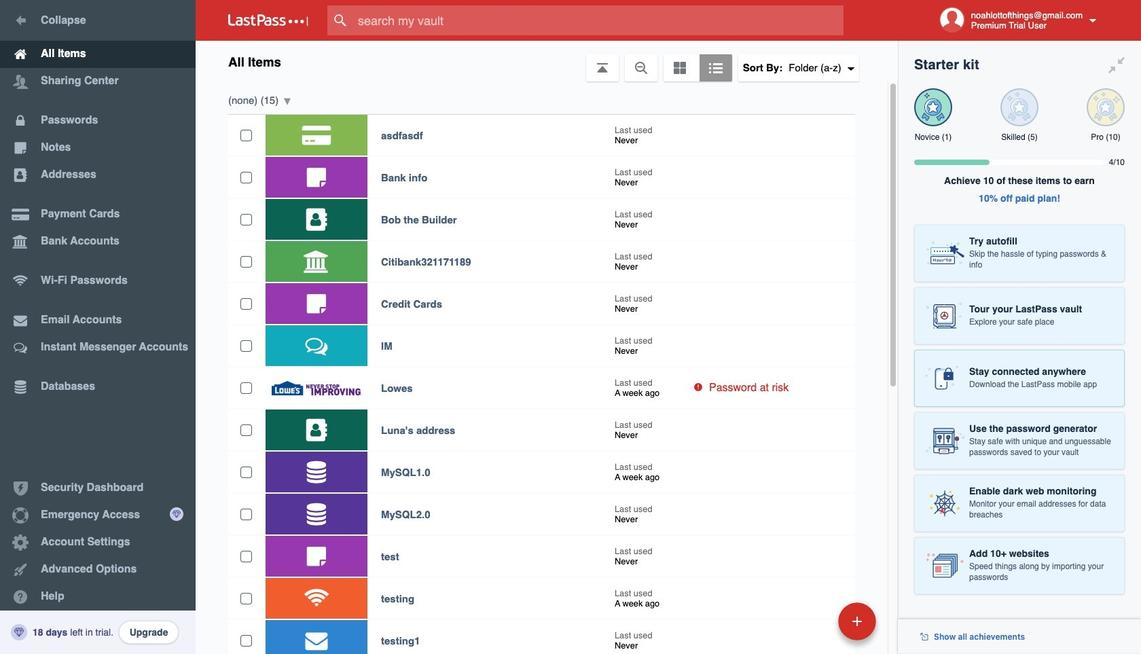 Task type: describe. For each thing, give the bounding box(es) containing it.
new item element
[[745, 602, 881, 641]]

search my vault text field
[[328, 5, 870, 35]]

Search search field
[[328, 5, 870, 35]]

lastpass image
[[228, 14, 309, 27]]



Task type: locate. For each thing, give the bounding box(es) containing it.
vault options navigation
[[196, 41, 898, 82]]

new item navigation
[[745, 599, 885, 654]]

main navigation navigation
[[0, 0, 196, 654]]



